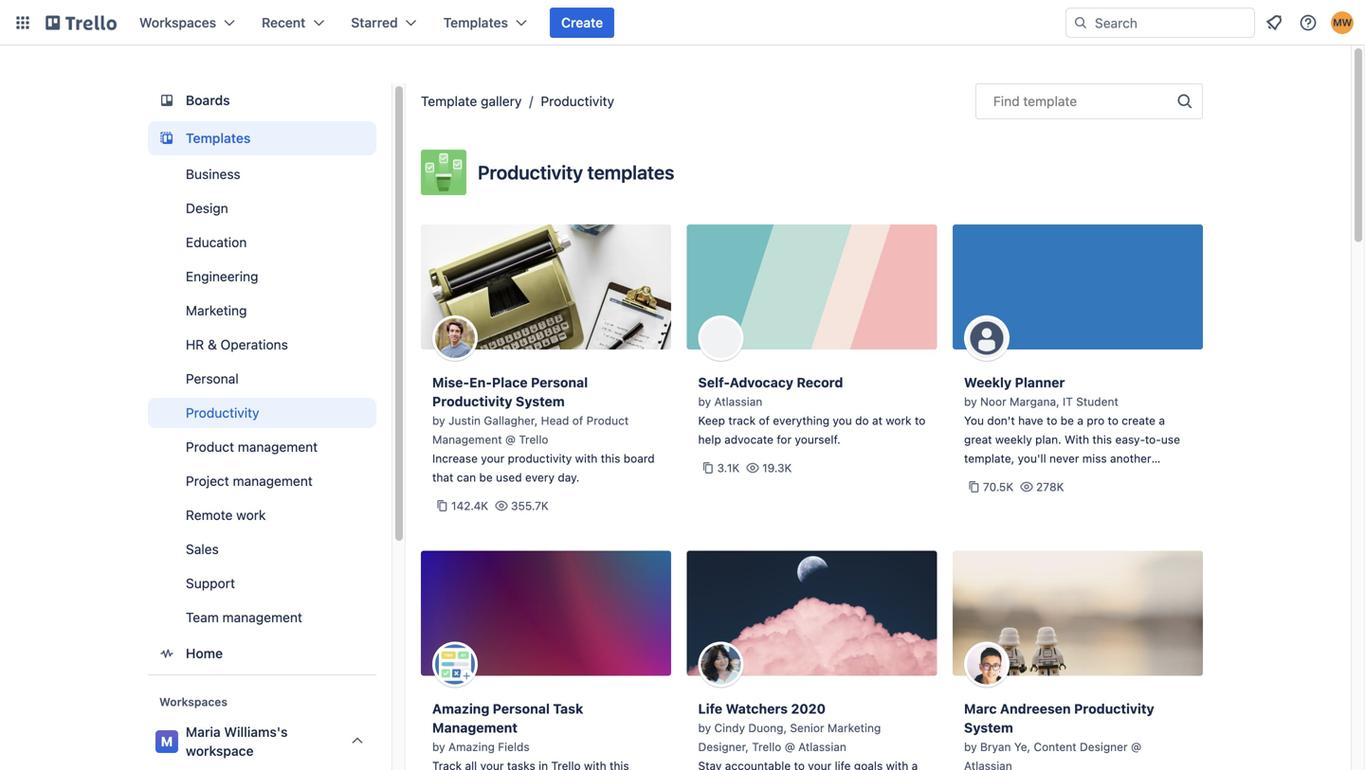 Task type: describe. For each thing, give the bounding box(es) containing it.
1 a from the left
[[1077, 414, 1083, 428]]

maria williams's workspace
[[186, 725, 288, 759]]

maria williams (mariawilliams94) image
[[1331, 11, 1354, 34]]

watchers
[[726, 701, 788, 717]]

student
[[1076, 395, 1118, 409]]

advocacy
[[730, 375, 793, 391]]

support link
[[148, 569, 376, 599]]

plan.
[[1035, 433, 1061, 446]]

workspaces inside dropdown button
[[139, 15, 216, 30]]

duong,
[[748, 722, 787, 735]]

template
[[421, 93, 477, 109]]

by inside marc andreesen productivity system by bryan ye, content designer @ atlassian
[[964, 741, 977, 754]]

help
[[698, 433, 721, 446]]

day.
[[558, 471, 579, 484]]

atlassian inside self-advocacy record by atlassian keep track of everything you do at work to help advocate for yourself.
[[714, 395, 762, 409]]

to-
[[1145, 433, 1161, 446]]

find
[[993, 93, 1020, 109]]

create
[[1122, 414, 1156, 428]]

system inside marc andreesen productivity system by bryan ye, content designer @ atlassian
[[964, 720, 1013, 736]]

@ inside mise-en-place personal productivity system by justin gallagher, head of product management @ trello increase your productivity with this board that can be used every day.
[[505, 433, 516, 446]]

support
[[186, 576, 235, 592]]

it
[[1063, 395, 1073, 409]]

noor margana, it student image
[[964, 316, 1010, 361]]

bryan
[[980, 741, 1011, 754]]

team
[[186, 610, 219, 626]]

team management link
[[148, 603, 376, 633]]

marc andreesen productivity system by bryan ye, content designer @ atlassian
[[964, 701, 1154, 771]]

weekly planner by noor margana, it student you don't have to be a pro to create a great weekly plan. with this easy-to-use template, you'll never miss another deadline again!
[[964, 375, 1180, 484]]

remote work link
[[148, 501, 376, 531]]

of inside self-advocacy record by atlassian keep track of everything you do at work to help advocate for yourself.
[[759, 414, 770, 428]]

fields
[[498, 741, 530, 754]]

design link
[[148, 193, 376, 224]]

never
[[1049, 452, 1079, 465]]

gallagher,
[[484, 414, 538, 428]]

product inside mise-en-place personal productivity system by justin gallagher, head of product management @ trello increase your productivity with this board that can be used every day.
[[586, 414, 629, 428]]

find template
[[993, 93, 1077, 109]]

you'll
[[1018, 452, 1046, 465]]

sales
[[186, 542, 219, 557]]

cindy
[[714, 722, 745, 735]]

70.5k
[[983, 481, 1014, 494]]

williams's
[[224, 725, 288, 740]]

task
[[553, 701, 583, 717]]

Find template field
[[975, 83, 1203, 119]]

at
[[872, 414, 882, 428]]

of inside mise-en-place personal productivity system by justin gallagher, head of product management @ trello increase your productivity with this board that can be used every day.
[[572, 414, 583, 428]]

self-advocacy record by atlassian keep track of everything you do at work to help advocate for yourself.
[[698, 375, 925, 446]]

marc
[[964, 701, 997, 717]]

0 vertical spatial marketing
[[186, 303, 247, 319]]

19.3k
[[762, 462, 792, 475]]

@ inside marc andreesen productivity system by bryan ye, content designer @ atlassian
[[1131, 741, 1141, 754]]

remote
[[186, 508, 233, 523]]

atlassian image
[[698, 316, 744, 361]]

life
[[698, 701, 722, 717]]

maria
[[186, 725, 221, 740]]

0 horizontal spatial templates
[[186, 130, 251, 146]]

trello inside life watchers 2020 by cindy duong, senior marketing designer, trello @ atlassian
[[752, 741, 781, 754]]

product inside product management link
[[186, 439, 234, 455]]

primary element
[[0, 0, 1365, 46]]

by inside self-advocacy record by atlassian keep track of everything you do at work to help advocate for yourself.
[[698, 395, 711, 409]]

marketing inside life watchers 2020 by cindy duong, senior marketing designer, trello @ atlassian
[[827, 722, 881, 735]]

Search field
[[1088, 9, 1254, 37]]

place
[[492, 375, 528, 391]]

easy-
[[1115, 433, 1145, 446]]

education
[[186, 235, 247, 250]]

everything
[[773, 414, 829, 428]]

1 horizontal spatial productivity link
[[541, 93, 614, 109]]

your
[[481, 452, 505, 465]]

track
[[728, 414, 756, 428]]

ye,
[[1014, 741, 1031, 754]]

template gallery
[[421, 93, 522, 109]]

this inside 'weekly planner by noor margana, it student you don't have to be a pro to create a great weekly plan. with this easy-to-use template, you'll never miss another deadline again!'
[[1092, 433, 1112, 446]]

home
[[186, 646, 223, 662]]

justin gallagher, head of product management @ trello image
[[432, 316, 478, 361]]

great
[[964, 433, 992, 446]]

with
[[575, 452, 598, 465]]

designer
[[1080, 741, 1128, 754]]

management for product management
[[238, 439, 318, 455]]

home image
[[155, 643, 178, 665]]

education link
[[148, 228, 376, 258]]

that
[[432, 471, 453, 484]]

trello inside mise-en-place personal productivity system by justin gallagher, head of product management @ trello increase your productivity with this board that can be used every day.
[[519, 433, 548, 446]]

every
[[525, 471, 555, 484]]

work inside self-advocacy record by atlassian keep track of everything you do at work to help advocate for yourself.
[[886, 414, 912, 428]]

3 to from the left
[[1108, 414, 1118, 428]]

project
[[186, 473, 229, 489]]

system inside mise-en-place personal productivity system by justin gallagher, head of product management @ trello increase your productivity with this board that can be used every day.
[[516, 394, 565, 410]]

business link
[[148, 159, 376, 190]]

management for project management
[[233, 473, 313, 489]]

starred button
[[340, 8, 428, 38]]

workspaces button
[[128, 8, 247, 38]]

deadline
[[964, 471, 1010, 484]]

hr & operations link
[[148, 330, 376, 360]]

template
[[1023, 93, 1077, 109]]

&
[[208, 337, 217, 353]]

2 a from the left
[[1159, 414, 1165, 428]]

operations
[[221, 337, 288, 353]]

increase
[[432, 452, 478, 465]]

open information menu image
[[1299, 13, 1318, 32]]

management for team management
[[222, 610, 302, 626]]

life watchers 2020 by cindy duong, senior marketing designer, trello @ atlassian
[[698, 701, 881, 754]]

142.4k
[[451, 500, 488, 513]]

be inside 'weekly planner by noor margana, it student you don't have to be a pro to create a great weekly plan. with this easy-to-use template, you'll never miss another deadline again!'
[[1061, 414, 1074, 428]]

starred
[[351, 15, 398, 30]]

designer,
[[698, 741, 749, 754]]

cindy duong, senior marketing designer, trello @ atlassian image
[[698, 642, 744, 688]]

boards link
[[148, 83, 376, 118]]

m
[[161, 734, 173, 750]]

1 vertical spatial amazing
[[448, 741, 495, 754]]

amazing personal task management by amazing fields
[[432, 701, 583, 754]]

project management link
[[148, 466, 376, 497]]

templates link
[[148, 121, 376, 155]]



Task type: vqa. For each thing, say whether or not it's contained in the screenshot.


Task type: locate. For each thing, give the bounding box(es) containing it.
gallery
[[481, 93, 522, 109]]

productivity down 'gallery'
[[478, 161, 583, 183]]

product management
[[186, 439, 318, 455]]

self-
[[698, 375, 730, 391]]

2 horizontal spatial @
[[1131, 741, 1141, 754]]

productivity link down personal link
[[148, 398, 376, 428]]

amazing left fields
[[448, 741, 495, 754]]

0 vertical spatial management
[[238, 439, 318, 455]]

work
[[886, 414, 912, 428], [236, 508, 266, 523]]

2 horizontal spatial atlassian
[[964, 760, 1012, 771]]

head
[[541, 414, 569, 428]]

by left justin
[[432, 414, 445, 428]]

this right with
[[601, 452, 620, 465]]

planner
[[1015, 375, 1065, 391]]

management up fields
[[432, 720, 518, 736]]

@ right 'designer'
[[1131, 741, 1141, 754]]

0 horizontal spatial to
[[915, 414, 925, 428]]

business
[[186, 166, 240, 182]]

0 horizontal spatial a
[[1077, 414, 1083, 428]]

a up "use"
[[1159, 414, 1165, 428]]

andreesen
[[1000, 701, 1071, 717]]

management down support 'link'
[[222, 610, 302, 626]]

remote work
[[186, 508, 266, 523]]

1 vertical spatial this
[[601, 452, 620, 465]]

weekly
[[964, 375, 1012, 391]]

by inside amazing personal task management by amazing fields
[[432, 741, 445, 754]]

1 horizontal spatial be
[[1061, 414, 1074, 428]]

sales link
[[148, 535, 376, 565]]

of right the track
[[759, 414, 770, 428]]

1 vertical spatial trello
[[752, 741, 781, 754]]

again!
[[1013, 471, 1045, 484]]

productivity link up productivity templates
[[541, 93, 614, 109]]

1 to from the left
[[915, 414, 925, 428]]

templates inside popup button
[[443, 15, 508, 30]]

boards
[[186, 92, 230, 108]]

home link
[[148, 637, 376, 671]]

1 horizontal spatial product
[[586, 414, 629, 428]]

marketing up &
[[186, 303, 247, 319]]

system up head
[[516, 394, 565, 410]]

template board image
[[155, 127, 178, 150]]

board
[[624, 452, 655, 465]]

0 vertical spatial this
[[1092, 433, 1112, 446]]

management inside mise-en-place personal productivity system by justin gallagher, head of product management @ trello increase your productivity with this board that can be used every day.
[[432, 433, 502, 446]]

0 notifications image
[[1263, 11, 1285, 34]]

management up project management link
[[238, 439, 318, 455]]

system up 'bryan'
[[964, 720, 1013, 736]]

2 of from the left
[[759, 414, 770, 428]]

be inside mise-en-place personal productivity system by justin gallagher, head of product management @ trello increase your productivity with this board that can be used every day.
[[479, 471, 493, 484]]

productivity inside marc andreesen productivity system by bryan ye, content designer @ atlassian
[[1074, 701, 1154, 717]]

2 management from the top
[[432, 720, 518, 736]]

work right at
[[886, 414, 912, 428]]

2 vertical spatial management
[[222, 610, 302, 626]]

0 horizontal spatial trello
[[519, 433, 548, 446]]

be
[[1061, 414, 1074, 428], [479, 471, 493, 484]]

1 vertical spatial be
[[479, 471, 493, 484]]

1 vertical spatial product
[[186, 439, 234, 455]]

0 vertical spatial system
[[516, 394, 565, 410]]

1 vertical spatial templates
[[186, 130, 251, 146]]

0 vertical spatial product
[[586, 414, 629, 428]]

1 management from the top
[[432, 433, 502, 446]]

0 vertical spatial workspaces
[[139, 15, 216, 30]]

templates up template gallery "link"
[[443, 15, 508, 30]]

1 of from the left
[[572, 414, 583, 428]]

atlassian down 'bryan'
[[964, 760, 1012, 771]]

by up keep
[[698, 395, 711, 409]]

0 horizontal spatial system
[[516, 394, 565, 410]]

with
[[1065, 433, 1089, 446]]

@ down 'senior'
[[785, 741, 795, 754]]

by up you
[[964, 395, 977, 409]]

@ down gallagher,
[[505, 433, 516, 446]]

workspaces up board 'icon'
[[139, 15, 216, 30]]

record
[[797, 375, 843, 391]]

management down justin
[[432, 433, 502, 446]]

templates
[[587, 161, 674, 183]]

0 horizontal spatial productivity link
[[148, 398, 376, 428]]

0 horizontal spatial atlassian
[[714, 395, 762, 409]]

productivity link
[[541, 93, 614, 109], [148, 398, 376, 428]]

en-
[[469, 375, 492, 391]]

hr
[[186, 337, 204, 353]]

@ inside life watchers 2020 by cindy duong, senior marketing designer, trello @ atlassian
[[785, 741, 795, 754]]

atlassian
[[714, 395, 762, 409], [798, 741, 846, 754], [964, 760, 1012, 771]]

of right head
[[572, 414, 583, 428]]

keep
[[698, 414, 725, 428]]

productivity inside mise-en-place personal productivity system by justin gallagher, head of product management @ trello increase your productivity with this board that can be used every day.
[[432, 394, 512, 410]]

0 horizontal spatial be
[[479, 471, 493, 484]]

can
[[457, 471, 476, 484]]

template,
[[964, 452, 1015, 465]]

design
[[186, 200, 228, 216]]

amazing
[[432, 701, 489, 717], [448, 741, 495, 754]]

another
[[1110, 452, 1151, 465]]

team management
[[186, 610, 302, 626]]

1 vertical spatial work
[[236, 508, 266, 523]]

1 horizontal spatial templates
[[443, 15, 508, 30]]

bryan ye, content designer @ atlassian image
[[964, 642, 1010, 688]]

system
[[516, 394, 565, 410], [964, 720, 1013, 736]]

0 horizontal spatial of
[[572, 414, 583, 428]]

workspaces
[[139, 15, 216, 30], [159, 696, 228, 709]]

personal up head
[[531, 375, 588, 391]]

search image
[[1073, 15, 1088, 30]]

this inside mise-en-place personal productivity system by justin gallagher, head of product management @ trello increase your productivity with this board that can be used every day.
[[601, 452, 620, 465]]

productivity icon image
[[421, 150, 466, 195]]

back to home image
[[46, 8, 117, 38]]

do
[[855, 414, 869, 428]]

pro
[[1087, 414, 1105, 428]]

be down it
[[1061, 414, 1074, 428]]

0 horizontal spatial marketing
[[186, 303, 247, 319]]

miss
[[1082, 452, 1107, 465]]

margana,
[[1010, 395, 1059, 409]]

to right at
[[915, 414, 925, 428]]

2 to from the left
[[1047, 414, 1057, 428]]

1 vertical spatial atlassian
[[798, 741, 846, 754]]

0 horizontal spatial @
[[505, 433, 516, 446]]

trello down duong,
[[752, 741, 781, 754]]

product
[[586, 414, 629, 428], [186, 439, 234, 455]]

personal inside mise-en-place personal productivity system by justin gallagher, head of product management @ trello increase your productivity with this board that can be used every day.
[[531, 375, 588, 391]]

atlassian down 'senior'
[[798, 741, 846, 754]]

1 vertical spatial system
[[964, 720, 1013, 736]]

0 vertical spatial trello
[[519, 433, 548, 446]]

don't
[[987, 414, 1015, 428]]

content
[[1034, 741, 1077, 754]]

a
[[1077, 414, 1083, 428], [1159, 414, 1165, 428]]

workspace
[[186, 744, 254, 759]]

1 vertical spatial marketing
[[827, 722, 881, 735]]

personal up fields
[[493, 701, 550, 717]]

to right pro at the right bottom
[[1108, 414, 1118, 428]]

atlassian up the track
[[714, 395, 762, 409]]

0 vertical spatial amazing
[[432, 701, 489, 717]]

0 horizontal spatial product
[[186, 439, 234, 455]]

you
[[964, 414, 984, 428]]

be right can
[[479, 471, 493, 484]]

amazing down the amazing fields image at the bottom left
[[432, 701, 489, 717]]

0 vertical spatial atlassian
[[714, 395, 762, 409]]

personal link
[[148, 364, 376, 394]]

by down life
[[698, 722, 711, 735]]

1 vertical spatial management
[[233, 473, 313, 489]]

1 vertical spatial management
[[432, 720, 518, 736]]

create button
[[550, 8, 614, 38]]

workspaces up maria
[[159, 696, 228, 709]]

0 horizontal spatial this
[[601, 452, 620, 465]]

management inside project management link
[[233, 473, 313, 489]]

management
[[432, 433, 502, 446], [432, 720, 518, 736]]

by inside mise-en-place personal productivity system by justin gallagher, head of product management @ trello increase your productivity with this board that can be used every day.
[[432, 414, 445, 428]]

1 horizontal spatial to
[[1047, 414, 1057, 428]]

1 vertical spatial productivity link
[[148, 398, 376, 428]]

1 horizontal spatial @
[[785, 741, 795, 754]]

1 horizontal spatial atlassian
[[798, 741, 846, 754]]

by inside 'weekly planner by noor margana, it student you don't have to be a pro to create a great weekly plan. with this easy-to-use template, you'll never miss another deadline again!'
[[964, 395, 977, 409]]

productivity
[[541, 93, 614, 109], [478, 161, 583, 183], [432, 394, 512, 410], [186, 405, 259, 421], [1074, 701, 1154, 717]]

marketing right 'senior'
[[827, 722, 881, 735]]

2 horizontal spatial to
[[1108, 414, 1118, 428]]

productivity
[[508, 452, 572, 465]]

productivity up the product management
[[186, 405, 259, 421]]

templates up business
[[186, 130, 251, 146]]

amazing fields image
[[432, 642, 478, 688]]

productivity down en-
[[432, 394, 512, 410]]

management inside team management link
[[222, 610, 302, 626]]

management inside amazing personal task management by amazing fields
[[432, 720, 518, 736]]

0 vertical spatial work
[[886, 414, 912, 428]]

278k
[[1036, 481, 1064, 494]]

have
[[1018, 414, 1043, 428]]

0 vertical spatial productivity link
[[541, 93, 614, 109]]

hr & operations
[[186, 337, 288, 353]]

personal down &
[[186, 371, 239, 387]]

product up with
[[586, 414, 629, 428]]

personal inside amazing personal task management by amazing fields
[[493, 701, 550, 717]]

board image
[[155, 89, 178, 112]]

weekly
[[995, 433, 1032, 446]]

by left 'bryan'
[[964, 741, 977, 754]]

noor
[[980, 395, 1006, 409]]

productivity up productivity templates
[[541, 93, 614, 109]]

atlassian inside life watchers 2020 by cindy duong, senior marketing designer, trello @ atlassian
[[798, 741, 846, 754]]

advocate
[[724, 433, 773, 446]]

by inside life watchers 2020 by cindy duong, senior marketing designer, trello @ atlassian
[[698, 722, 711, 735]]

mise-en-place personal productivity system by justin gallagher, head of product management @ trello increase your productivity with this board that can be used every day.
[[432, 375, 655, 484]]

trello up productivity
[[519, 433, 548, 446]]

by left fields
[[432, 741, 445, 754]]

you
[[833, 414, 852, 428]]

product up project at the left
[[186, 439, 234, 455]]

0 vertical spatial be
[[1061, 414, 1074, 428]]

productivity templates
[[478, 161, 674, 183]]

1 vertical spatial workspaces
[[159, 696, 228, 709]]

1 horizontal spatial this
[[1092, 433, 1112, 446]]

1 horizontal spatial work
[[886, 414, 912, 428]]

to up plan.
[[1047, 414, 1057, 428]]

to inside self-advocacy record by atlassian keep track of everything you do at work to help advocate for yourself.
[[915, 414, 925, 428]]

355.7k
[[511, 500, 549, 513]]

for
[[777, 433, 792, 446]]

productivity up 'designer'
[[1074, 701, 1154, 717]]

work inside "link"
[[236, 508, 266, 523]]

templates button
[[432, 8, 538, 38]]

management down product management link
[[233, 473, 313, 489]]

1 horizontal spatial trello
[[752, 741, 781, 754]]

0 vertical spatial management
[[432, 433, 502, 446]]

this down pro at the right bottom
[[1092, 433, 1112, 446]]

management
[[238, 439, 318, 455], [233, 473, 313, 489], [222, 610, 302, 626]]

justin
[[448, 414, 481, 428]]

recent
[[262, 15, 306, 30]]

0 horizontal spatial work
[[236, 508, 266, 523]]

work down the project management
[[236, 508, 266, 523]]

1 horizontal spatial marketing
[[827, 722, 881, 735]]

engineering
[[186, 269, 258, 284]]

atlassian inside marc andreesen productivity system by bryan ye, content designer @ atlassian
[[964, 760, 1012, 771]]

management inside product management link
[[238, 439, 318, 455]]

0 vertical spatial templates
[[443, 15, 508, 30]]

create
[[561, 15, 603, 30]]

template gallery link
[[421, 93, 522, 109]]

1 horizontal spatial of
[[759, 414, 770, 428]]

1 horizontal spatial a
[[1159, 414, 1165, 428]]

1 horizontal spatial system
[[964, 720, 1013, 736]]

to
[[915, 414, 925, 428], [1047, 414, 1057, 428], [1108, 414, 1118, 428]]

a left pro at the right bottom
[[1077, 414, 1083, 428]]

2 vertical spatial atlassian
[[964, 760, 1012, 771]]



